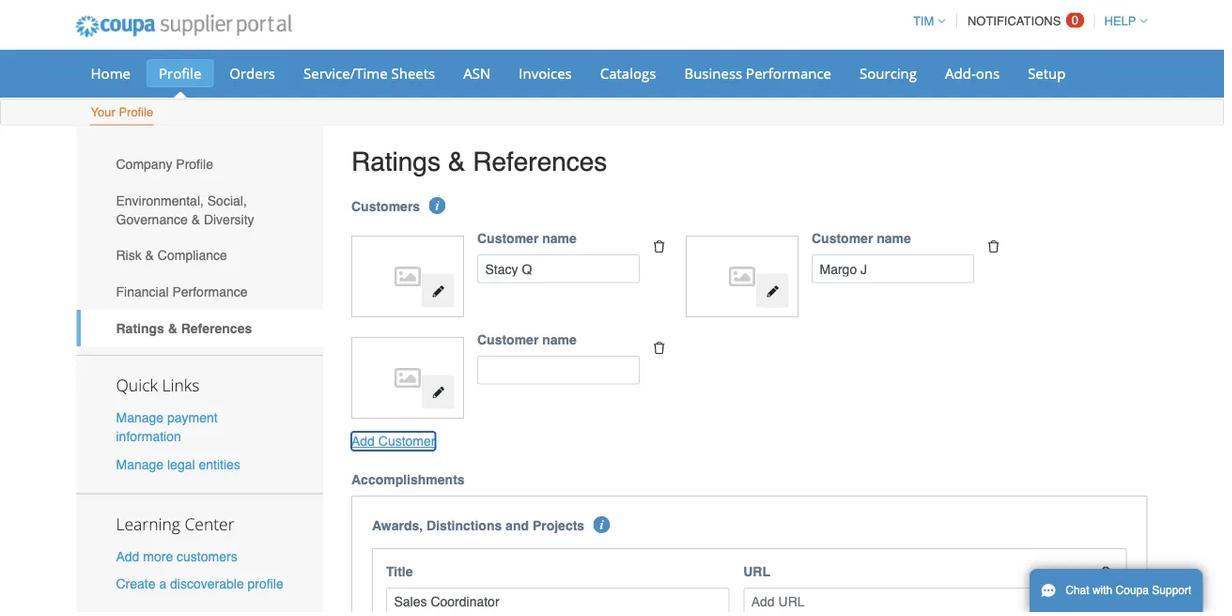 Task type: locate. For each thing, give the bounding box(es) containing it.
social,
[[207, 193, 247, 208]]

navigation
[[905, 3, 1148, 39]]

Title text field
[[386, 588, 729, 613]]

tim
[[913, 14, 934, 28]]

logo image
[[361, 246, 454, 308], [696, 246, 789, 308], [361, 347, 454, 409]]

chat
[[1066, 584, 1089, 598]]

profile down the coupa supplier portal image
[[159, 63, 201, 83]]

customer name
[[477, 231, 577, 246], [812, 231, 911, 246], [477, 333, 577, 348]]

1 horizontal spatial performance
[[746, 63, 831, 83]]

& down "financial performance"
[[168, 321, 177, 336]]

performance for business performance
[[746, 63, 831, 83]]

customer name for customer name text box in the bottom of the page
[[477, 333, 577, 348]]

1 vertical spatial profile
[[119, 105, 153, 119]]

add up accomplishments
[[351, 434, 375, 449]]

legal
[[167, 457, 195, 472]]

& inside "environmental, social, governance & diversity"
[[191, 212, 200, 227]]

home link
[[78, 59, 143, 87]]

customer
[[477, 231, 539, 246], [812, 231, 873, 246], [477, 333, 539, 348], [378, 434, 435, 449]]

0 vertical spatial add
[[351, 434, 375, 449]]

0 vertical spatial ratings & references
[[351, 147, 607, 177]]

Customer name text field
[[477, 255, 640, 283], [812, 255, 974, 283]]

0 horizontal spatial ratings & references
[[116, 321, 252, 336]]

profile
[[159, 63, 201, 83], [119, 105, 153, 119], [176, 157, 213, 172]]

service/time sheets link
[[291, 59, 447, 87]]

manage inside manage payment information
[[116, 411, 164, 426]]

setup
[[1028, 63, 1066, 83]]

customers
[[177, 549, 237, 564]]

add up create
[[116, 549, 139, 564]]

0 vertical spatial manage
[[116, 411, 164, 426]]

coupa
[[1116, 584, 1149, 598]]

catalogs
[[600, 63, 656, 83]]

performance right business on the right top of page
[[746, 63, 831, 83]]

1 horizontal spatial references
[[473, 147, 607, 177]]

profile up environmental, social, governance & diversity link
[[176, 157, 213, 172]]

manage payment information link
[[116, 411, 218, 444]]

name
[[542, 231, 577, 246], [877, 231, 911, 246], [542, 333, 577, 348]]

0 horizontal spatial customer name text field
[[477, 255, 640, 283]]

1 vertical spatial add
[[116, 549, 139, 564]]

company
[[116, 157, 172, 172]]

add
[[351, 434, 375, 449], [116, 549, 139, 564]]

entities
[[199, 457, 240, 472]]

1 vertical spatial ratings & references
[[116, 321, 252, 336]]

&
[[448, 147, 465, 177], [191, 212, 200, 227], [145, 248, 154, 263], [168, 321, 177, 336]]

0 horizontal spatial add
[[116, 549, 139, 564]]

manage down the "information" in the bottom of the page
[[116, 457, 164, 472]]

risk & compliance link
[[77, 238, 323, 274]]

2 vertical spatial profile
[[176, 157, 213, 172]]

orders link
[[217, 59, 287, 87]]

ratings down financial
[[116, 321, 164, 336]]

home
[[91, 63, 131, 83]]

invoices
[[519, 63, 572, 83]]

company profile link
[[77, 146, 323, 182]]

profile for company profile
[[176, 157, 213, 172]]

& down asn link
[[448, 147, 465, 177]]

learning center
[[116, 513, 234, 535]]

& left diversity
[[191, 212, 200, 227]]

catalogs link
[[588, 59, 668, 87]]

0 vertical spatial performance
[[746, 63, 831, 83]]

add more customers link
[[116, 549, 237, 564]]

your profile link
[[90, 101, 154, 125]]

business performance link
[[672, 59, 844, 87]]

information
[[116, 429, 181, 444]]

sheets
[[391, 63, 435, 83]]

manage
[[116, 411, 164, 426], [116, 457, 164, 472]]

2 manage from the top
[[116, 457, 164, 472]]

ratings up customers
[[351, 147, 441, 177]]

service/time
[[303, 63, 388, 83]]

references down invoices link on the left top of page
[[473, 147, 607, 177]]

1 horizontal spatial add
[[351, 434, 375, 449]]

ratings
[[351, 147, 441, 177], [116, 321, 164, 336]]

setup link
[[1016, 59, 1078, 87]]

profile right 'your'
[[119, 105, 153, 119]]

performance
[[746, 63, 831, 83], [172, 284, 248, 300]]

help
[[1104, 14, 1136, 28]]

manage up the "information" in the bottom of the page
[[116, 411, 164, 426]]

URL text field
[[743, 588, 1087, 613]]

profile
[[248, 577, 283, 592]]

company profile
[[116, 157, 213, 172]]

performance for financial performance
[[172, 284, 248, 300]]

1 vertical spatial ratings
[[116, 321, 164, 336]]

customer name for 2nd customer name text field from the left
[[812, 231, 911, 246]]

tim link
[[905, 14, 945, 28]]

ratings & references down "financial performance"
[[116, 321, 252, 336]]

discoverable
[[170, 577, 244, 592]]

ratings & references
[[351, 147, 607, 177], [116, 321, 252, 336]]

references
[[473, 147, 607, 177], [181, 321, 252, 336]]

change image image
[[432, 285, 445, 298], [766, 285, 779, 298], [432, 386, 445, 399]]

1 vertical spatial manage
[[116, 457, 164, 472]]

business performance
[[684, 63, 831, 83]]

add more customers
[[116, 549, 237, 564]]

0 horizontal spatial performance
[[172, 284, 248, 300]]

compliance
[[158, 248, 227, 263]]

performance down risk & compliance link
[[172, 284, 248, 300]]

logo image for 2nd customer name text field from the left
[[696, 246, 789, 308]]

1 vertical spatial performance
[[172, 284, 248, 300]]

& right risk
[[145, 248, 154, 263]]

manage payment information
[[116, 411, 218, 444]]

your
[[91, 105, 115, 119]]

references down financial performance link in the left of the page
[[181, 321, 252, 336]]

1 vertical spatial references
[[181, 321, 252, 336]]

add-ons link
[[933, 59, 1012, 87]]

1 horizontal spatial customer name text field
[[812, 255, 974, 283]]

quick links
[[116, 374, 200, 397]]

0 horizontal spatial references
[[181, 321, 252, 336]]

1 manage from the top
[[116, 411, 164, 426]]

add customer
[[351, 434, 435, 449]]

0 vertical spatial ratings
[[351, 147, 441, 177]]

ratings & references up additional information icon
[[351, 147, 607, 177]]

add inside button
[[351, 434, 375, 449]]



Task type: describe. For each thing, give the bounding box(es) containing it.
customer for customer name text box in the bottom of the page
[[477, 333, 539, 348]]

customer inside button
[[378, 434, 435, 449]]

add for add more customers
[[116, 549, 139, 564]]

financial
[[116, 284, 169, 300]]

sourcing
[[860, 63, 917, 83]]

risk
[[116, 248, 142, 263]]

notifications
[[968, 14, 1061, 28]]

add-ons
[[945, 63, 1000, 83]]

logo image for 1st customer name text field from the left
[[361, 246, 454, 308]]

learning
[[116, 513, 180, 535]]

center
[[185, 513, 234, 535]]

create a discoverable profile link
[[116, 577, 283, 592]]

customer for 2nd customer name text field from the left
[[812, 231, 873, 246]]

ons
[[976, 63, 1000, 83]]

environmental,
[[116, 193, 204, 208]]

asn link
[[451, 59, 503, 87]]

distinctions
[[427, 518, 502, 533]]

coupa supplier portal image
[[62, 3, 305, 50]]

manage for manage payment information
[[116, 411, 164, 426]]

customers
[[351, 199, 420, 214]]

notifications 0
[[968, 13, 1079, 28]]

navigation containing notifications 0
[[905, 3, 1148, 39]]

and
[[506, 518, 529, 533]]

projects
[[533, 518, 584, 533]]

add for add customer
[[351, 434, 375, 449]]

help link
[[1096, 14, 1148, 28]]

manage legal entities link
[[116, 457, 240, 472]]

invoices link
[[507, 59, 584, 87]]

financial performance link
[[77, 274, 323, 310]]

with
[[1093, 584, 1113, 598]]

add customer button
[[351, 432, 435, 451]]

links
[[162, 374, 200, 397]]

additional information image
[[429, 197, 446, 214]]

create
[[116, 577, 156, 592]]

1 customer name text field from the left
[[477, 255, 640, 283]]

manage for manage legal entities
[[116, 457, 164, 472]]

more
[[143, 549, 173, 564]]

1 horizontal spatial ratings & references
[[351, 147, 607, 177]]

diversity
[[204, 212, 254, 227]]

awards, distinctions and projects
[[372, 518, 584, 533]]

service/time sheets
[[303, 63, 435, 83]]

sourcing link
[[847, 59, 929, 87]]

payment
[[167, 411, 218, 426]]

0 horizontal spatial ratings
[[116, 321, 164, 336]]

chat with coupa support button
[[1030, 569, 1203, 613]]

awards,
[[372, 518, 423, 533]]

url
[[743, 564, 770, 580]]

quick
[[116, 374, 158, 397]]

business
[[684, 63, 742, 83]]

governance
[[116, 212, 188, 227]]

logo image for customer name text box in the bottom of the page
[[361, 347, 454, 409]]

Customer name text field
[[477, 356, 640, 385]]

environmental, social, governance & diversity link
[[77, 182, 323, 238]]

orders
[[230, 63, 275, 83]]

customer for 1st customer name text field from the left
[[477, 231, 539, 246]]

2 customer name text field from the left
[[812, 255, 974, 283]]

customer name for 1st customer name text field from the left
[[477, 231, 577, 246]]

financial performance
[[116, 284, 248, 300]]

environmental, social, governance & diversity
[[116, 193, 254, 227]]

profile for your profile
[[119, 105, 153, 119]]

0 vertical spatial profile
[[159, 63, 201, 83]]

0
[[1072, 13, 1079, 27]]

ratings & references link
[[77, 310, 323, 346]]

profile link
[[147, 59, 214, 87]]

0 vertical spatial references
[[473, 147, 607, 177]]

your profile
[[91, 105, 153, 119]]

manage legal entities
[[116, 457, 240, 472]]

accomplishments
[[351, 472, 465, 487]]

risk & compliance
[[116, 248, 227, 263]]

create a discoverable profile
[[116, 577, 283, 592]]

chat with coupa support
[[1066, 584, 1192, 598]]

add-
[[945, 63, 976, 83]]

title
[[386, 564, 413, 580]]

support
[[1152, 584, 1192, 598]]

asn
[[463, 63, 491, 83]]

additional information image
[[593, 517, 610, 533]]

a
[[159, 577, 166, 592]]

1 horizontal spatial ratings
[[351, 147, 441, 177]]



Task type: vqa. For each thing, say whether or not it's contained in the screenshot.
Tim link
yes



